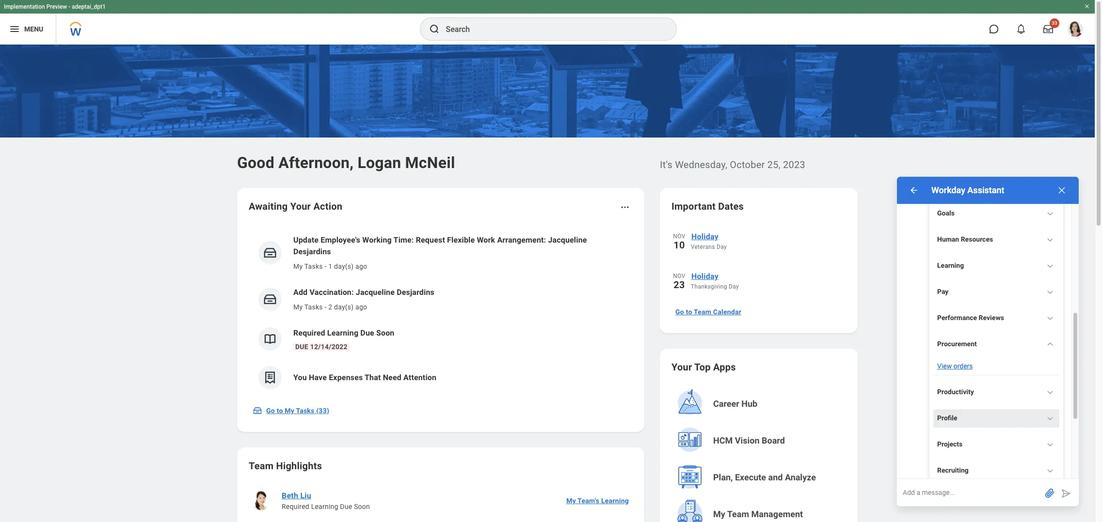 Task type: vqa. For each thing, say whether or not it's contained in the screenshot.
2nd 'Select to filter grid data' icon from the left
no



Task type: describe. For each thing, give the bounding box(es) containing it.
awaiting your action list
[[249, 227, 633, 398]]

reviews
[[979, 314, 1004, 322]]

calendar
[[713, 308, 741, 316]]

learning inside beth liu required learning due soon
[[311, 503, 338, 511]]

arrangement:
[[497, 236, 546, 245]]

inbox large image
[[1043, 24, 1053, 34]]

performance reviews button
[[933, 309, 1059, 328]]

10
[[674, 240, 685, 251]]

you have expenses that need attention button
[[249, 359, 633, 398]]

soon inside awaiting your action list
[[376, 329, 394, 338]]

good afternoon, logan mcneil
[[237, 154, 455, 172]]

my for my tasks - 1 day(s) ago
[[293, 263, 303, 271]]

team highlights
[[249, 461, 322, 472]]

day for 10
[[717, 244, 727, 251]]

holiday button for 10
[[691, 231, 846, 243]]

go for go to my tasks (33)
[[266, 407, 275, 415]]

career hub
[[713, 399, 757, 409]]

0 horizontal spatial your
[[290, 201, 311, 212]]

beth
[[282, 492, 298, 501]]

projects
[[937, 441, 963, 448]]

work
[[477, 236, 495, 245]]

vision
[[735, 436, 760, 446]]

awaiting your action
[[249, 201, 342, 212]]

33
[[1052, 20, 1057, 26]]

holiday for 10
[[691, 232, 719, 241]]

top
[[694, 362, 711, 373]]

inbox image inside go to my tasks (33) button
[[253, 406, 262, 416]]

day(s) for 2
[[334, 304, 354, 311]]

inbox image inside awaiting your action list
[[263, 246, 277, 260]]

orders
[[954, 363, 973, 370]]

search image
[[428, 23, 440, 35]]

tasks for 2
[[304, 304, 323, 311]]

goals button
[[933, 205, 1059, 223]]

adeptai_dpt1
[[72, 3, 106, 10]]

flexible
[[447, 236, 475, 245]]

important dates
[[672, 201, 744, 212]]

day(s) for 1
[[334, 263, 354, 271]]

awaiting
[[249, 201, 288, 212]]

logan
[[358, 154, 401, 172]]

1 horizontal spatial desjardins
[[397, 288, 434, 297]]

go to my tasks (33) button
[[249, 401, 335, 421]]

productivity
[[937, 388, 974, 396]]

career hub button
[[673, 387, 847, 422]]

implementation preview -   adeptai_dpt1
[[4, 3, 106, 10]]

day for 23
[[729, 284, 739, 290]]

go for go to team calendar
[[675, 308, 684, 316]]

it's wednesday, october 25, 2023
[[660, 159, 805, 171]]

learning inside awaiting your action list
[[327, 329, 358, 338]]

profile button
[[933, 410, 1059, 428]]

my left (33)
[[285, 407, 294, 415]]

beth liu button
[[278, 491, 315, 502]]

go to my tasks (33)
[[266, 407, 329, 415]]

attention
[[403, 373, 436, 383]]

jacqueline inside update employee's working time: request flexible work arrangement: jacqueline desjardins
[[548, 236, 587, 245]]

my for my team management
[[713, 510, 725, 520]]

chevron up image for goals
[[1047, 210, 1054, 217]]

important dates element
[[672, 225, 846, 301]]

plan, execute and analyze button
[[673, 461, 847, 496]]

1 vertical spatial due
[[295, 343, 308, 351]]

dates
[[718, 201, 744, 212]]

you
[[293, 373, 307, 383]]

tasks for 1
[[304, 263, 323, 271]]

learning inside button
[[601, 497, 629, 505]]

arrow left image
[[909, 186, 919, 195]]

send image
[[1060, 488, 1072, 500]]

request
[[416, 236, 445, 245]]

performance reviews
[[937, 314, 1004, 322]]

holiday button for 23
[[691, 271, 846, 283]]

human resources button
[[933, 231, 1059, 249]]

view
[[937, 363, 952, 370]]

learning inside dropdown button
[[937, 262, 964, 270]]

management
[[751, 510, 803, 520]]

team's
[[578, 497, 599, 505]]

go to team calendar button
[[672, 303, 745, 322]]

my tasks - 1 day(s) ago
[[293, 263, 367, 271]]

execute
[[735, 473, 766, 483]]

hub
[[742, 399, 757, 409]]

plan,
[[713, 473, 733, 483]]

1
[[328, 263, 332, 271]]

soon inside beth liu required learning due soon
[[354, 503, 370, 511]]

performance
[[937, 314, 977, 322]]

analyze
[[785, 473, 816, 483]]

employee's
[[321, 236, 360, 245]]

workday
[[931, 185, 965, 195]]

add
[[293, 288, 308, 297]]

- for 2
[[325, 304, 327, 311]]

2023
[[783, 159, 805, 171]]

menu button
[[0, 14, 56, 45]]

hcm
[[713, 436, 733, 446]]

12/14/2022
[[310, 343, 348, 351]]

to for team
[[686, 308, 692, 316]]

procurement button
[[933, 336, 1059, 354]]

recruiting
[[937, 467, 969, 475]]

chevron up image for recruiting
[[1047, 468, 1054, 475]]

view orders
[[937, 363, 973, 370]]

action
[[313, 201, 342, 212]]

notifications large image
[[1016, 24, 1026, 34]]

ago for my tasks - 2 day(s) ago
[[355, 304, 367, 311]]

expenses
[[329, 373, 363, 383]]

board
[[762, 436, 785, 446]]

implementation
[[4, 3, 45, 10]]

add vaccination: jacqueline desjardins
[[293, 288, 434, 297]]

menu
[[24, 25, 43, 33]]

afternoon,
[[278, 154, 354, 172]]

close environment banner image
[[1084, 3, 1090, 9]]

my team's learning button
[[563, 492, 633, 511]]

apps
[[713, 362, 736, 373]]

2 horizontal spatial due
[[360, 329, 374, 338]]

chevron up image for productivity
[[1047, 389, 1054, 396]]

assistant
[[967, 185, 1004, 195]]



Task type: locate. For each thing, give the bounding box(es) containing it.
2 chevron up image from the top
[[1047, 237, 1054, 243]]

chevron up image inside the "profile" "dropdown button"
[[1047, 416, 1054, 422]]

1 horizontal spatial team
[[694, 308, 711, 316]]

0 vertical spatial desjardins
[[293, 247, 331, 256]]

0 vertical spatial soon
[[376, 329, 394, 338]]

1 day(s) from the top
[[334, 263, 354, 271]]

1 holiday button from the top
[[691, 231, 846, 243]]

2 ago from the top
[[355, 304, 367, 311]]

chevron up image inside productivity dropdown button
[[1047, 389, 1054, 396]]

-
[[68, 3, 70, 10], [325, 263, 327, 271], [325, 304, 327, 311]]

0 vertical spatial holiday
[[691, 232, 719, 241]]

human resources
[[937, 236, 993, 243]]

Search Workday  search field
[[446, 18, 656, 40]]

1 horizontal spatial due
[[340, 503, 352, 511]]

1 vertical spatial holiday button
[[691, 271, 846, 283]]

0 horizontal spatial day
[[717, 244, 727, 251]]

justify image
[[9, 23, 20, 35]]

veterans
[[691, 244, 715, 251]]

23
[[674, 279, 685, 291]]

to for my
[[277, 407, 283, 415]]

1 ago from the top
[[355, 263, 367, 271]]

- left the 2
[[325, 304, 327, 311]]

my team's learning
[[566, 497, 629, 505]]

1 vertical spatial nov
[[673, 273, 685, 280]]

goals
[[937, 209, 955, 217]]

2
[[328, 304, 332, 311]]

1 vertical spatial required
[[282, 503, 309, 511]]

0 vertical spatial due
[[360, 329, 374, 338]]

my up the add
[[293, 263, 303, 271]]

1 chevron up image from the top
[[1047, 263, 1054, 270]]

0 horizontal spatial desjardins
[[293, 247, 331, 256]]

0 vertical spatial go
[[675, 308, 684, 316]]

chevron up image inside projects dropdown button
[[1047, 442, 1054, 448]]

1 vertical spatial desjardins
[[397, 288, 434, 297]]

3 chevron up image from the top
[[1047, 289, 1054, 296]]

day(s) right the 2
[[334, 304, 354, 311]]

chevron up image for projects
[[1047, 442, 1054, 448]]

chevron up image inside goals dropdown button
[[1047, 210, 1054, 217]]

nov 23
[[673, 273, 685, 291]]

productivity button
[[933, 384, 1059, 402]]

2 vertical spatial tasks
[[296, 407, 314, 415]]

1 horizontal spatial go
[[675, 308, 684, 316]]

chevron up image for performance reviews
[[1047, 315, 1054, 322]]

tasks left 1
[[304, 263, 323, 271]]

2 nov from the top
[[673, 273, 685, 280]]

my down "plan,"
[[713, 510, 725, 520]]

profile
[[937, 415, 957, 422]]

liu
[[300, 492, 311, 501]]

day(s) right 1
[[334, 263, 354, 271]]

have
[[309, 373, 327, 383]]

inbox image
[[263, 292, 277, 307]]

and
[[768, 473, 783, 483]]

1 horizontal spatial soon
[[376, 329, 394, 338]]

0 vertical spatial nov
[[673, 233, 685, 240]]

team left "highlights"
[[249, 461, 274, 472]]

nov for 10
[[673, 233, 685, 240]]

to
[[686, 308, 692, 316], [277, 407, 283, 415]]

0 vertical spatial team
[[694, 308, 711, 316]]

0 vertical spatial ago
[[355, 263, 367, 271]]

- inside menu banner
[[68, 3, 70, 10]]

jacqueline right vaccination:
[[356, 288, 395, 297]]

my
[[293, 263, 303, 271], [293, 304, 303, 311], [285, 407, 294, 415], [566, 497, 576, 505], [713, 510, 725, 520]]

holiday inside holiday thanksgiving day
[[691, 272, 719, 281]]

that
[[365, 373, 381, 383]]

required learning due soon
[[293, 329, 394, 338]]

day(s)
[[334, 263, 354, 271], [334, 304, 354, 311]]

1 horizontal spatial to
[[686, 308, 692, 316]]

my down the add
[[293, 304, 303, 311]]

nov left holiday veterans day
[[673, 233, 685, 240]]

working
[[362, 236, 392, 245]]

plan, execute and analyze
[[713, 473, 816, 483]]

team
[[694, 308, 711, 316], [249, 461, 274, 472], [727, 510, 749, 520]]

1 vertical spatial soon
[[354, 503, 370, 511]]

1 holiday from the top
[[691, 232, 719, 241]]

- left 1
[[325, 263, 327, 271]]

- right preview
[[68, 3, 70, 10]]

my for my team's learning
[[566, 497, 576, 505]]

learning button
[[933, 257, 1059, 275]]

your
[[290, 201, 311, 212], [672, 362, 692, 373]]

desjardins inside update employee's working time: request flexible work arrangement: jacqueline desjardins
[[293, 247, 331, 256]]

required
[[293, 329, 325, 338], [282, 503, 309, 511]]

due
[[360, 329, 374, 338], [295, 343, 308, 351], [340, 503, 352, 511]]

menu banner
[[0, 0, 1095, 45]]

0 vertical spatial tasks
[[304, 263, 323, 271]]

chevron up image inside pay "dropdown button"
[[1047, 289, 1054, 296]]

day inside holiday veterans day
[[717, 244, 727, 251]]

1 vertical spatial your
[[672, 362, 692, 373]]

33 button
[[1038, 18, 1059, 40]]

my team management
[[713, 510, 803, 520]]

chevron up image
[[1047, 210, 1054, 217], [1047, 237, 1054, 243], [1047, 289, 1054, 296], [1047, 315, 1054, 322], [1047, 442, 1054, 448]]

1 vertical spatial day(s)
[[334, 304, 354, 311]]

learning right team's
[[601, 497, 629, 505]]

you have expenses that need attention
[[293, 373, 436, 383]]

recruiting button
[[933, 462, 1059, 480]]

nov down 10 on the top right of page
[[673, 273, 685, 280]]

holiday up thanksgiving
[[691, 272, 719, 281]]

0 vertical spatial holiday button
[[691, 231, 846, 243]]

holiday for 23
[[691, 272, 719, 281]]

jacqueline
[[548, 236, 587, 245], [356, 288, 395, 297]]

chevron up image for procurement
[[1047, 341, 1054, 348]]

tasks inside button
[[296, 407, 314, 415]]

Add a message... text field
[[897, 480, 1042, 507]]

4 chevron up image from the top
[[1047, 315, 1054, 322]]

inbox image left go to my tasks (33)
[[253, 406, 262, 416]]

holiday veterans day
[[691, 232, 727, 251]]

0 vertical spatial to
[[686, 308, 692, 316]]

ago down add vaccination: jacqueline desjardins
[[355, 304, 367, 311]]

your left top
[[672, 362, 692, 373]]

update employee's working time: request flexible work arrangement: jacqueline desjardins
[[293, 236, 587, 256]]

ago for my tasks - 1 day(s) ago
[[355, 263, 367, 271]]

nov
[[673, 233, 685, 240], [673, 273, 685, 280]]

october
[[730, 159, 765, 171]]

required inside awaiting your action list
[[293, 329, 325, 338]]

day right veterans
[[717, 244, 727, 251]]

1 vertical spatial go
[[266, 407, 275, 415]]

my for my tasks - 2 day(s) ago
[[293, 304, 303, 311]]

holiday inside holiday veterans day
[[691, 232, 719, 241]]

5 chevron up image from the top
[[1047, 468, 1054, 475]]

dashboard expenses image
[[263, 371, 277, 385]]

chevron up image inside performance reviews dropdown button
[[1047, 315, 1054, 322]]

0 horizontal spatial team
[[249, 461, 274, 472]]

0 vertical spatial day
[[717, 244, 727, 251]]

0 horizontal spatial jacqueline
[[356, 288, 395, 297]]

hcm vision board button
[[673, 424, 847, 459]]

your top apps
[[672, 362, 736, 373]]

day right thanksgiving
[[729, 284, 739, 290]]

mcneil
[[405, 154, 455, 172]]

0 horizontal spatial to
[[277, 407, 283, 415]]

2 vertical spatial -
[[325, 304, 327, 311]]

chevron up image inside "human resources" dropdown button
[[1047, 237, 1054, 243]]

chevron up image
[[1047, 263, 1054, 270], [1047, 341, 1054, 348], [1047, 389, 1054, 396], [1047, 416, 1054, 422], [1047, 468, 1054, 475]]

thanksgiving
[[691, 284, 727, 290]]

0 horizontal spatial soon
[[354, 503, 370, 511]]

1 vertical spatial holiday
[[691, 272, 719, 281]]

chevron up image for pay
[[1047, 289, 1054, 296]]

to down the dashboard expenses icon at the bottom left of the page
[[277, 407, 283, 415]]

5 chevron up image from the top
[[1047, 442, 1054, 448]]

due inside beth liu required learning due soon
[[340, 503, 352, 511]]

- for 1
[[325, 263, 327, 271]]

1 vertical spatial -
[[325, 263, 327, 271]]

2 holiday from the top
[[691, 272, 719, 281]]

1 horizontal spatial jacqueline
[[548, 236, 587, 245]]

chevron up image inside the recruiting dropdown button
[[1047, 468, 1054, 475]]

1 vertical spatial inbox image
[[253, 406, 262, 416]]

nov for 23
[[673, 273, 685, 280]]

vaccination:
[[310, 288, 354, 297]]

0 vertical spatial inbox image
[[263, 246, 277, 260]]

0 vertical spatial your
[[290, 201, 311, 212]]

go to team calendar
[[675, 308, 741, 316]]

0 vertical spatial jacqueline
[[548, 236, 587, 245]]

your left "action"
[[290, 201, 311, 212]]

required up due 12/14/2022
[[293, 329, 325, 338]]

go down the dashboard expenses icon at the bottom left of the page
[[266, 407, 275, 415]]

application
[[897, 480, 1079, 507]]

0 vertical spatial day(s)
[[334, 263, 354, 271]]

good afternoon, logan mcneil main content
[[0, 45, 1095, 523]]

learning up 12/14/2022
[[327, 329, 358, 338]]

chevron up image inside procurement dropdown button
[[1047, 341, 1054, 348]]

my left team's
[[566, 497, 576, 505]]

holiday up veterans
[[691, 232, 719, 241]]

4 chevron up image from the top
[[1047, 416, 1054, 422]]

go down 23
[[675, 308, 684, 316]]

wednesday,
[[675, 159, 727, 171]]

tasks left (33)
[[296, 407, 314, 415]]

ago up add vaccination: jacqueline desjardins
[[355, 263, 367, 271]]

3 chevron up image from the top
[[1047, 389, 1054, 396]]

2 vertical spatial team
[[727, 510, 749, 520]]

view orders link
[[937, 363, 973, 370]]

my team management button
[[673, 497, 847, 523]]

update
[[293, 236, 319, 245]]

1 horizontal spatial day
[[729, 284, 739, 290]]

holiday button
[[691, 231, 846, 243], [691, 271, 846, 283]]

preview
[[46, 3, 67, 10]]

2 horizontal spatial team
[[727, 510, 749, 520]]

career
[[713, 399, 739, 409]]

0 vertical spatial required
[[293, 329, 325, 338]]

tasks left the 2
[[304, 304, 323, 311]]

book open image
[[263, 332, 277, 347]]

highlights
[[276, 461, 322, 472]]

0 horizontal spatial go
[[266, 407, 275, 415]]

1 horizontal spatial inbox image
[[263, 246, 277, 260]]

required down beth liu button
[[282, 503, 309, 511]]

day inside holiday thanksgiving day
[[729, 284, 739, 290]]

1 vertical spatial day
[[729, 284, 739, 290]]

resources
[[961, 236, 993, 243]]

2 vertical spatial due
[[340, 503, 352, 511]]

0 horizontal spatial inbox image
[[253, 406, 262, 416]]

chevron up image inside learning dropdown button
[[1047, 263, 1054, 270]]

team down execute
[[727, 510, 749, 520]]

tasks
[[304, 263, 323, 271], [304, 304, 323, 311], [296, 407, 314, 415]]

workday assistant region
[[897, 59, 1079, 523]]

1 chevron up image from the top
[[1047, 210, 1054, 217]]

related actions image
[[620, 203, 630, 212]]

required inside beth liu required learning due soon
[[282, 503, 309, 511]]

1 nov from the top
[[673, 233, 685, 240]]

inbox image up inbox icon
[[263, 246, 277, 260]]

1 vertical spatial jacqueline
[[356, 288, 395, 297]]

inbox image
[[263, 246, 277, 260], [253, 406, 262, 416]]

holiday thanksgiving day
[[691, 272, 739, 290]]

profile logan mcneil image
[[1068, 21, 1083, 39]]

2 holiday button from the top
[[691, 271, 846, 283]]

chevron up image for learning
[[1047, 263, 1054, 270]]

due 12/14/2022
[[295, 343, 348, 351]]

human
[[937, 236, 959, 243]]

team left calendar
[[694, 308, 711, 316]]

pay
[[937, 288, 949, 296]]

chevron up image for profile
[[1047, 416, 1054, 422]]

1 vertical spatial tasks
[[304, 304, 323, 311]]

need
[[383, 373, 401, 383]]

jacqueline right arrangement:
[[548, 236, 587, 245]]

(33)
[[316, 407, 329, 415]]

procurement
[[937, 340, 977, 348]]

to down thanksgiving
[[686, 308, 692, 316]]

2 day(s) from the top
[[334, 304, 354, 311]]

1 vertical spatial team
[[249, 461, 274, 472]]

ago
[[355, 263, 367, 271], [355, 304, 367, 311]]

1 vertical spatial to
[[277, 407, 283, 415]]

upload clip image
[[1044, 488, 1056, 499]]

learning down the liu on the bottom of page
[[311, 503, 338, 511]]

0 vertical spatial -
[[68, 3, 70, 10]]

1 vertical spatial ago
[[355, 304, 367, 311]]

it's
[[660, 159, 672, 171]]

day
[[717, 244, 727, 251], [729, 284, 739, 290]]

hcm vision board
[[713, 436, 785, 446]]

chevron up image for human resources
[[1047, 237, 1054, 243]]

x image
[[1057, 186, 1067, 195]]

1 horizontal spatial your
[[672, 362, 692, 373]]

0 horizontal spatial due
[[295, 343, 308, 351]]

learning down human
[[937, 262, 964, 270]]

2 chevron up image from the top
[[1047, 341, 1054, 348]]

- for adeptai_dpt1
[[68, 3, 70, 10]]

good
[[237, 154, 274, 172]]

nov 10
[[673, 233, 685, 251]]

25,
[[767, 159, 781, 171]]



